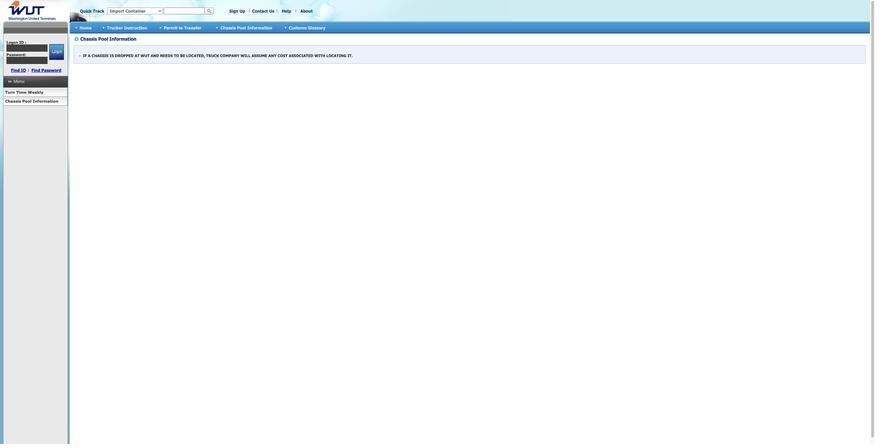 Task type: describe. For each thing, give the bounding box(es) containing it.
us
[[269, 9, 275, 13]]

help link
[[282, 9, 291, 13]]

sign
[[230, 9, 239, 13]]

glossary
[[308, 25, 326, 30]]

find id link
[[11, 68, 26, 73]]

about link
[[301, 9, 313, 13]]

turn time weekly link
[[3, 88, 68, 97]]

sign up
[[230, 9, 245, 13]]

contact us
[[252, 9, 275, 13]]

find password
[[31, 68, 61, 73]]

weekly
[[28, 90, 43, 94]]

0 vertical spatial information
[[247, 25, 272, 30]]

up
[[240, 9, 245, 13]]

:
[[25, 40, 26, 44]]

contact us link
[[252, 9, 275, 13]]

contact
[[252, 9, 268, 13]]

logon
[[7, 40, 18, 44]]

find id
[[11, 68, 26, 73]]

find password link
[[31, 68, 61, 73]]

about
[[301, 9, 313, 13]]

password:
[[7, 52, 26, 57]]

home
[[80, 25, 92, 30]]

turn time weekly
[[5, 90, 43, 94]]

to
[[179, 25, 183, 30]]



Task type: locate. For each thing, give the bounding box(es) containing it.
1 horizontal spatial pool
[[237, 25, 246, 30]]

0 vertical spatial pool
[[237, 25, 246, 30]]

0 horizontal spatial chassis
[[5, 99, 21, 103]]

id for logon
[[19, 40, 24, 44]]

pool down up
[[237, 25, 246, 30]]

login image
[[49, 44, 64, 60]]

transfer
[[184, 25, 202, 30]]

find for find password
[[31, 68, 40, 73]]

chassis down turn
[[5, 99, 21, 103]]

1 vertical spatial pool
[[22, 99, 32, 103]]

1 vertical spatial chassis pool information
[[5, 99, 58, 103]]

find for find id
[[11, 68, 20, 73]]

1 horizontal spatial information
[[247, 25, 272, 30]]

quick
[[80, 9, 92, 13]]

chassis pool information link
[[3, 97, 68, 106]]

find down the password:
[[11, 68, 20, 73]]

id down the password:
[[21, 68, 26, 73]]

track
[[93, 9, 104, 13]]

chassis
[[221, 25, 236, 30], [5, 99, 21, 103]]

0 horizontal spatial chassis pool information
[[5, 99, 58, 103]]

password
[[42, 68, 61, 73]]

1 horizontal spatial find
[[31, 68, 40, 73]]

sign up link
[[230, 9, 245, 13]]

trucker instruction
[[107, 25, 147, 30]]

id
[[19, 40, 24, 44], [21, 68, 26, 73]]

1 vertical spatial chassis
[[5, 99, 21, 103]]

trucker
[[107, 25, 123, 30]]

None password field
[[7, 57, 48, 64]]

help
[[282, 9, 291, 13]]

id left :
[[19, 40, 24, 44]]

1 horizontal spatial chassis
[[221, 25, 236, 30]]

0 vertical spatial chassis pool information
[[221, 25, 272, 30]]

chassis pool information
[[221, 25, 272, 30], [5, 99, 58, 103]]

1 vertical spatial information
[[33, 99, 58, 103]]

None text field
[[164, 8, 205, 14]]

find left password
[[31, 68, 40, 73]]

find
[[11, 68, 20, 73], [31, 68, 40, 73]]

0 horizontal spatial information
[[33, 99, 58, 103]]

pool
[[237, 25, 246, 30], [22, 99, 32, 103]]

customs glossary
[[289, 25, 326, 30]]

1 find from the left
[[11, 68, 20, 73]]

turn
[[5, 90, 15, 94]]

2 find from the left
[[31, 68, 40, 73]]

0 vertical spatial chassis
[[221, 25, 236, 30]]

information
[[247, 25, 272, 30], [33, 99, 58, 103]]

pool down turn time weekly
[[22, 99, 32, 103]]

information down 'contact'
[[247, 25, 272, 30]]

0 vertical spatial id
[[19, 40, 24, 44]]

logon id :
[[7, 40, 26, 44]]

quick track
[[80, 9, 104, 13]]

None text field
[[7, 44, 48, 52]]

0 horizontal spatial pool
[[22, 99, 32, 103]]

chassis down sign
[[221, 25, 236, 30]]

time
[[16, 90, 27, 94]]

instruction
[[124, 25, 147, 30]]

id for find
[[21, 68, 26, 73]]

1 horizontal spatial chassis pool information
[[221, 25, 272, 30]]

chassis pool information down turn time weekly link
[[5, 99, 58, 103]]

chassis pool information down up
[[221, 25, 272, 30]]

0 horizontal spatial find
[[11, 68, 20, 73]]

customs
[[289, 25, 307, 30]]

1 vertical spatial id
[[21, 68, 26, 73]]

information down weekly
[[33, 99, 58, 103]]

permit
[[164, 25, 178, 30]]

permit to transfer
[[164, 25, 202, 30]]



Task type: vqa. For each thing, say whether or not it's contained in the screenshot.
the Inventory
no



